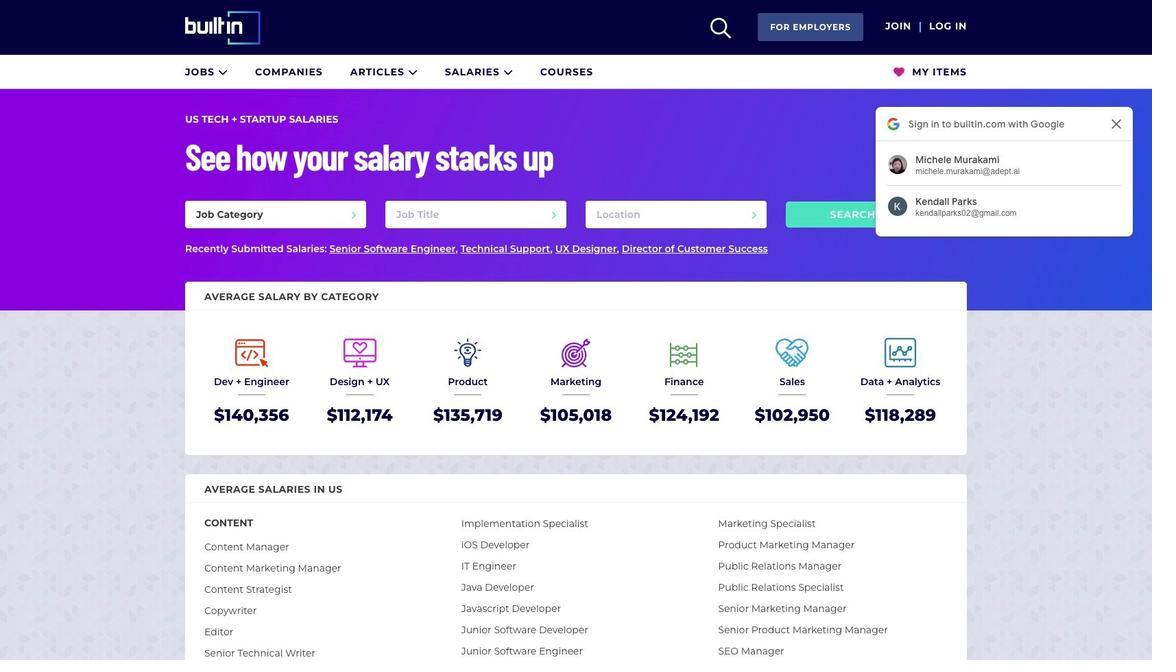 Task type: locate. For each thing, give the bounding box(es) containing it.
icon image
[[711, 18, 731, 38], [894, 67, 905, 78], [218, 67, 228, 76], [408, 67, 418, 76], [503, 67, 513, 76]]

built in national image
[[185, 11, 280, 44]]



